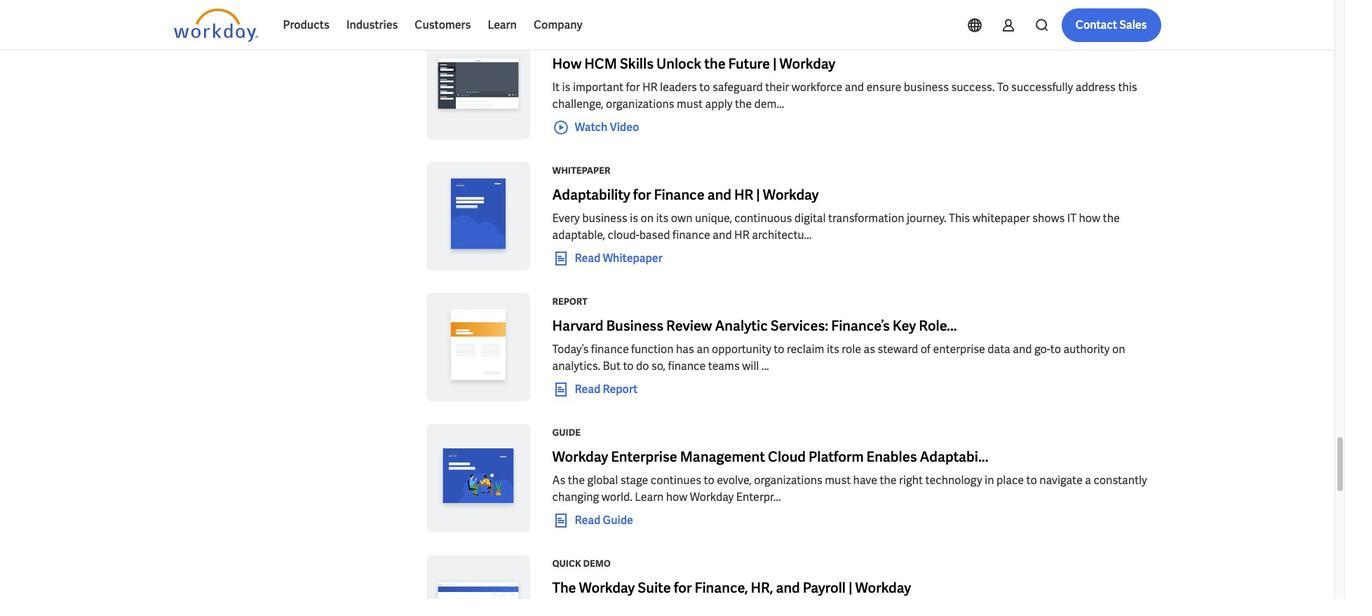 Task type: locate. For each thing, give the bounding box(es) containing it.
the down safeguard
[[735, 97, 752, 112]]

for right suite
[[674, 580, 692, 598]]

organizations
[[606, 97, 675, 112], [754, 474, 823, 488]]

0 horizontal spatial must
[[677, 97, 703, 112]]

0 vertical spatial must
[[677, 97, 703, 112]]

1 read from the top
[[575, 251, 601, 266]]

hr up continuous
[[735, 186, 754, 204]]

report up 'harvard' at the bottom of page
[[553, 296, 588, 308]]

how hcm skills unlock the future | workday it is important for hr leaders to safeguard their workforce and ensure business success. to successfully address this challenge, organizations must apply the dem...
[[553, 55, 1138, 112]]

0 horizontal spatial organizations
[[606, 97, 675, 112]]

place
[[997, 474, 1024, 488]]

for left finance
[[633, 186, 652, 204]]

and left go-
[[1013, 342, 1032, 357]]

on right authority
[[1113, 342, 1126, 357]]

1 vertical spatial its
[[827, 342, 840, 357]]

whitepaper down cloud-
[[603, 251, 663, 266]]

0 vertical spatial on
[[641, 211, 654, 226]]

is inside adaptability for finance and hr | workday every business is on its own unique, continuous digital transformation journey. this whitepaper shows it how the adaptable, cloud-based finance and hr architectu...
[[630, 211, 638, 226]]

1 horizontal spatial must
[[825, 474, 851, 488]]

workforce
[[792, 80, 843, 95]]

read down adaptable,
[[575, 251, 601, 266]]

to up apply
[[700, 80, 710, 95]]

services:
[[771, 317, 829, 335]]

adaptable,
[[553, 228, 606, 243]]

function
[[632, 342, 674, 357]]

finance down "has"
[[668, 359, 706, 374]]

0 horizontal spatial report
[[553, 296, 588, 308]]

read for adaptability
[[575, 251, 601, 266]]

products button
[[275, 8, 338, 42]]

0 vertical spatial read
[[575, 251, 601, 266]]

1 vertical spatial is
[[630, 211, 638, 226]]

payroll
[[803, 580, 846, 598]]

dem...
[[755, 97, 785, 112]]

3 read from the top
[[575, 513, 601, 528]]

and left ensure
[[845, 80, 864, 95]]

1 vertical spatial business
[[583, 211, 628, 226]]

to left authority
[[1051, 342, 1062, 357]]

workday inside how hcm skills unlock the future | workday it is important for hr leaders to safeguard their workforce and ensure business success. to successfully address this challenge, organizations must apply the dem...
[[780, 55, 836, 73]]

0 horizontal spatial is
[[562, 80, 571, 95]]

is up cloud-
[[630, 211, 638, 226]]

company
[[534, 18, 583, 32]]

platform
[[809, 448, 864, 467]]

read down analytics.
[[575, 382, 601, 397]]

1 vertical spatial |
[[757, 186, 760, 204]]

enterpr...
[[737, 490, 781, 505]]

1 vertical spatial for
[[633, 186, 652, 204]]

1 horizontal spatial learn
[[635, 490, 664, 505]]

read report
[[575, 382, 638, 397]]

review
[[667, 317, 712, 335]]

how down continues
[[666, 490, 688, 505]]

the
[[553, 580, 576, 598]]

finance,
[[695, 580, 748, 598]]

0 vertical spatial hr
[[643, 80, 658, 95]]

is inside how hcm skills unlock the future | workday it is important for hr leaders to safeguard their workforce and ensure business success. to successfully address this challenge, organizations must apply the dem...
[[562, 80, 571, 95]]

0 vertical spatial guide
[[553, 427, 581, 439]]

0 horizontal spatial on
[[641, 211, 654, 226]]

on inside adaptability for finance and hr | workday every business is on its own unique, continuous digital transformation journey. this whitepaper shows it how the adaptable, cloud-based finance and hr architectu...
[[641, 211, 654, 226]]

learn
[[488, 18, 517, 32], [635, 490, 664, 505]]

0 vertical spatial for
[[626, 80, 640, 95]]

its
[[656, 211, 669, 226], [827, 342, 840, 357]]

finance up but on the bottom of page
[[591, 342, 629, 357]]

own
[[671, 211, 693, 226]]

harvard
[[553, 317, 604, 335]]

continues
[[651, 474, 702, 488]]

0 vertical spatial business
[[904, 80, 949, 95]]

as
[[553, 474, 566, 488]]

to left 'evolve,'
[[704, 474, 715, 488]]

0 horizontal spatial |
[[757, 186, 760, 204]]

1 horizontal spatial its
[[827, 342, 840, 357]]

organizations down the cloud
[[754, 474, 823, 488]]

2 horizontal spatial |
[[849, 580, 853, 598]]

1 vertical spatial how
[[666, 490, 688, 505]]

to left reclaim
[[774, 342, 785, 357]]

2 vertical spatial |
[[849, 580, 853, 598]]

0 horizontal spatial learn
[[488, 18, 517, 32]]

apply
[[705, 97, 733, 112]]

the
[[705, 55, 726, 73], [735, 97, 752, 112], [1103, 211, 1120, 226], [568, 474, 585, 488], [880, 474, 897, 488]]

workday
[[780, 55, 836, 73], [763, 186, 819, 204], [553, 448, 609, 467], [690, 490, 734, 505], [579, 580, 635, 598], [856, 580, 912, 598]]

this
[[1119, 80, 1138, 95]]

business
[[904, 80, 949, 95], [583, 211, 628, 226]]

workday up workforce
[[780, 55, 836, 73]]

read down changing
[[575, 513, 601, 528]]

| up continuous
[[757, 186, 760, 204]]

for down skills
[[626, 80, 640, 95]]

2 vertical spatial read
[[575, 513, 601, 528]]

data
[[988, 342, 1011, 357]]

key
[[893, 317, 917, 335]]

finance
[[654, 186, 705, 204]]

guide up as
[[553, 427, 581, 439]]

for
[[626, 80, 640, 95], [633, 186, 652, 204], [674, 580, 692, 598]]

finance inside adaptability for finance and hr | workday every business is on its own unique, continuous digital transformation journey. this whitepaper shows it how the adaptable, cloud-based finance and hr architectu...
[[673, 228, 711, 243]]

1 horizontal spatial on
[[1113, 342, 1126, 357]]

workday right payroll
[[856, 580, 912, 598]]

1 vertical spatial learn
[[635, 490, 664, 505]]

must down platform
[[825, 474, 851, 488]]

learn button
[[479, 8, 525, 42]]

for inside how hcm skills unlock the future | workday it is important for hr leaders to safeguard their workforce and ensure business success. to successfully address this challenge, organizations must apply the dem...
[[626, 80, 640, 95]]

adaptability for finance and hr | workday every business is on its own unique, continuous digital transformation journey. this whitepaper shows it how the adaptable, cloud-based finance and hr architectu...
[[553, 186, 1120, 243]]

1 vertical spatial organizations
[[754, 474, 823, 488]]

0 horizontal spatial business
[[583, 211, 628, 226]]

1 horizontal spatial is
[[630, 211, 638, 226]]

1 vertical spatial report
[[603, 382, 638, 397]]

2 read from the top
[[575, 382, 601, 397]]

whitepaper
[[973, 211, 1030, 226]]

0 vertical spatial learn
[[488, 18, 517, 32]]

quick demo
[[553, 558, 611, 570]]

1 horizontal spatial |
[[773, 55, 777, 73]]

the right it
[[1103, 211, 1120, 226]]

contact
[[1076, 18, 1118, 32]]

0 vertical spatial finance
[[673, 228, 711, 243]]

| inside adaptability for finance and hr | workday every business is on its own unique, continuous digital transformation journey. this whitepaper shows it how the adaptable, cloud-based finance and hr architectu...
[[757, 186, 760, 204]]

0 vertical spatial organizations
[[606, 97, 675, 112]]

but
[[603, 359, 621, 374]]

1 vertical spatial hr
[[735, 186, 754, 204]]

1 horizontal spatial business
[[904, 80, 949, 95]]

video
[[610, 120, 639, 135]]

learn inside workday enterprise management cloud platform enables adaptabi... as the global stage continues to evolve, organizations must have the right technology in place to navigate a constantly changing world. learn how workday enterpr...
[[635, 490, 664, 505]]

the workday suite for finance, hr, and payroll | workday
[[553, 580, 912, 598]]

watch video
[[575, 120, 639, 135]]

for inside adaptability for finance and hr | workday every business is on its own unique, continuous digital transformation journey. this whitepaper shows it how the adaptable, cloud-based finance and hr architectu...
[[633, 186, 652, 204]]

report down but on the bottom of page
[[603, 382, 638, 397]]

its up based at the top of the page
[[656, 211, 669, 226]]

| right payroll
[[849, 580, 853, 598]]

how right it
[[1079, 211, 1101, 226]]

must inside how hcm skills unlock the future | workday it is important for hr leaders to safeguard their workforce and ensure business success. to successfully address this challenge, organizations must apply the dem...
[[677, 97, 703, 112]]

on
[[641, 211, 654, 226], [1113, 342, 1126, 357]]

business
[[607, 317, 664, 335]]

0 vertical spatial how
[[1079, 211, 1101, 226]]

0 vertical spatial |
[[773, 55, 777, 73]]

shows
[[1033, 211, 1065, 226]]

1 vertical spatial whitepaper
[[603, 251, 663, 266]]

how inside adaptability for finance and hr | workday every business is on its own unique, continuous digital transformation journey. this whitepaper shows it how the adaptable, cloud-based finance and hr architectu...
[[1079, 211, 1101, 226]]

transformation
[[829, 211, 905, 226]]

customers button
[[406, 8, 479, 42]]

0 horizontal spatial how
[[666, 490, 688, 505]]

opportunity
[[712, 342, 772, 357]]

business right ensure
[[904, 80, 949, 95]]

1 vertical spatial on
[[1113, 342, 1126, 357]]

whitepaper up adaptability
[[553, 165, 611, 177]]

|
[[773, 55, 777, 73], [757, 186, 760, 204], [849, 580, 853, 598]]

hr down continuous
[[735, 228, 750, 243]]

safeguard
[[713, 80, 763, 95]]

learn left company
[[488, 18, 517, 32]]

watch
[[575, 120, 608, 135]]

0 vertical spatial report
[[553, 296, 588, 308]]

0 vertical spatial whitepaper
[[553, 165, 611, 177]]

and inside how hcm skills unlock the future | workday it is important for hr leaders to safeguard their workforce and ensure business success. to successfully address this challenge, organizations must apply the dem...
[[845, 80, 864, 95]]

ensure
[[867, 80, 902, 95]]

is right it in the left of the page
[[562, 80, 571, 95]]

analytic
[[715, 317, 768, 335]]

enterprise
[[611, 448, 678, 467]]

finance
[[673, 228, 711, 243], [591, 342, 629, 357], [668, 359, 706, 374]]

on inside harvard business review analytic services: finance's key role... today's finance function has an opportunity to reclaim its role as steward of enterprise data and go-to authority on analytics. but to do so, finance teams will ...
[[1113, 342, 1126, 357]]

changing
[[553, 490, 599, 505]]

important
[[573, 80, 624, 95]]

and
[[845, 80, 864, 95], [708, 186, 732, 204], [713, 228, 732, 243], [1013, 342, 1032, 357], [776, 580, 800, 598]]

global
[[588, 474, 618, 488]]

2 vertical spatial for
[[674, 580, 692, 598]]

2 vertical spatial finance
[[668, 359, 706, 374]]

business inside how hcm skills unlock the future | workday it is important for hr leaders to safeguard their workforce and ensure business success. to successfully address this challenge, organizations must apply the dem...
[[904, 80, 949, 95]]

workday up digital
[[763, 186, 819, 204]]

learn down stage
[[635, 490, 664, 505]]

workday down 'evolve,'
[[690, 490, 734, 505]]

0 horizontal spatial guide
[[553, 427, 581, 439]]

0 vertical spatial is
[[562, 80, 571, 95]]

1 horizontal spatial organizations
[[754, 474, 823, 488]]

read for harvard
[[575, 382, 601, 397]]

0 horizontal spatial its
[[656, 211, 669, 226]]

0 vertical spatial its
[[656, 211, 669, 226]]

to
[[998, 80, 1009, 95]]

1 vertical spatial guide
[[603, 513, 633, 528]]

report
[[553, 296, 588, 308], [603, 382, 638, 397]]

| up their
[[773, 55, 777, 73]]

have
[[854, 474, 878, 488]]

hr down skills
[[643, 80, 658, 95]]

how
[[553, 55, 582, 73]]

1 horizontal spatial how
[[1079, 211, 1101, 226]]

industries button
[[338, 8, 406, 42]]

workday up as
[[553, 448, 609, 467]]

its inside harvard business review analytic services: finance's key role... today's finance function has an opportunity to reclaim its role as steward of enterprise data and go-to authority on analytics. but to do so, finance teams will ...
[[827, 342, 840, 357]]

must down the leaders
[[677, 97, 703, 112]]

organizations up video
[[606, 97, 675, 112]]

finance down own
[[673, 228, 711, 243]]

on up based at the top of the page
[[641, 211, 654, 226]]

business up cloud-
[[583, 211, 628, 226]]

1 horizontal spatial report
[[603, 382, 638, 397]]

must
[[677, 97, 703, 112], [825, 474, 851, 488]]

successfully
[[1012, 80, 1074, 95]]

1 horizontal spatial guide
[[603, 513, 633, 528]]

1 vertical spatial read
[[575, 382, 601, 397]]

its left role
[[827, 342, 840, 357]]

1 vertical spatial must
[[825, 474, 851, 488]]

the inside adaptability for finance and hr | workday every business is on its own unique, continuous digital transformation journey. this whitepaper shows it how the adaptable, cloud-based finance and hr architectu...
[[1103, 211, 1120, 226]]

products
[[283, 18, 330, 32]]

guide down "world."
[[603, 513, 633, 528]]

is for adaptability
[[630, 211, 638, 226]]



Task type: describe. For each thing, give the bounding box(es) containing it.
unique,
[[695, 211, 732, 226]]

go-
[[1035, 342, 1051, 357]]

...
[[762, 359, 769, 374]]

teams
[[708, 359, 740, 374]]

technology
[[926, 474, 983, 488]]

read guide
[[575, 513, 633, 528]]

cloud
[[768, 448, 806, 467]]

| inside how hcm skills unlock the future | workday it is important for hr leaders to safeguard their workforce and ensure business success. to successfully address this challenge, organizations must apply the dem...
[[773, 55, 777, 73]]

right
[[900, 474, 923, 488]]

as
[[864, 342, 876, 357]]

1 vertical spatial finance
[[591, 342, 629, 357]]

address
[[1076, 80, 1116, 95]]

sales
[[1120, 18, 1148, 32]]

every
[[553, 211, 580, 226]]

has
[[676, 342, 695, 357]]

and inside harvard business review analytic services: finance's key role... today's finance function has an opportunity to reclaim its role as steward of enterprise data and go-to authority on analytics. but to do so, finance teams will ...
[[1013, 342, 1032, 357]]

digital
[[795, 211, 826, 226]]

workday down demo
[[579, 580, 635, 598]]

this
[[949, 211, 971, 226]]

read whitepaper
[[575, 251, 663, 266]]

it
[[1068, 211, 1077, 226]]

evolve,
[[717, 474, 752, 488]]

read for workday
[[575, 513, 601, 528]]

a
[[1086, 474, 1092, 488]]

their
[[766, 80, 790, 95]]

go to the homepage image
[[174, 8, 258, 42]]

business inside adaptability for finance and hr | workday every business is on its own unique, continuous digital transformation journey. this whitepaper shows it how the adaptable, cloud-based finance and hr architectu...
[[583, 211, 628, 226]]

journey.
[[907, 211, 947, 226]]

and up unique,
[[708, 186, 732, 204]]

hcm
[[585, 55, 617, 73]]

contact sales link
[[1062, 8, 1162, 42]]

architectu...
[[752, 228, 812, 243]]

do
[[636, 359, 649, 374]]

company button
[[525, 8, 591, 42]]

navigate
[[1040, 474, 1083, 488]]

steward
[[878, 342, 919, 357]]

its inside adaptability for finance and hr | workday every business is on its own unique, continuous digital transformation journey. this whitepaper shows it how the adaptable, cloud-based finance and hr architectu...
[[656, 211, 669, 226]]

future
[[729, 55, 770, 73]]

stage
[[621, 474, 649, 488]]

of
[[921, 342, 931, 357]]

reclaim
[[787, 342, 825, 357]]

the left right
[[880, 474, 897, 488]]

so,
[[652, 359, 666, 374]]

finance's
[[832, 317, 890, 335]]

read whitepaper link
[[553, 250, 663, 267]]

organizations inside workday enterprise management cloud platform enables adaptabi... as the global stage continues to evolve, organizations must have the right technology in place to navigate a constantly changing world. learn how workday enterpr...
[[754, 474, 823, 488]]

world.
[[602, 490, 633, 505]]

and down unique,
[[713, 228, 732, 243]]

the up safeguard
[[705, 55, 726, 73]]

authority
[[1064, 342, 1110, 357]]

to left do
[[623, 359, 634, 374]]

workday inside adaptability for finance and hr | workday every business is on its own unique, continuous digital transformation journey. this whitepaper shows it how the adaptable, cloud-based finance and hr architectu...
[[763, 186, 819, 204]]

to right the place
[[1027, 474, 1038, 488]]

demo
[[583, 558, 611, 570]]

is for how
[[562, 80, 571, 95]]

hr inside how hcm skills unlock the future | workday it is important for hr leaders to safeguard their workforce and ensure business success. to successfully address this challenge, organizations must apply the dem...
[[643, 80, 658, 95]]

how inside workday enterprise management cloud platform enables adaptabi... as the global stage continues to evolve, organizations must have the right technology in place to navigate a constantly changing world. learn how workday enterpr...
[[666, 490, 688, 505]]

must inside workday enterprise management cloud platform enables adaptabi... as the global stage continues to evolve, organizations must have the right technology in place to navigate a constantly changing world. learn how workday enterpr...
[[825, 474, 851, 488]]

unlock
[[657, 55, 702, 73]]

adaptabi...
[[920, 448, 989, 467]]

role
[[842, 342, 862, 357]]

success.
[[952, 80, 995, 95]]

constantly
[[1094, 474, 1148, 488]]

adaptability
[[553, 186, 631, 204]]

read guide link
[[553, 513, 633, 530]]

customers
[[415, 18, 471, 32]]

challenge,
[[553, 97, 604, 112]]

learn inside dropdown button
[[488, 18, 517, 32]]

contact sales
[[1076, 18, 1148, 32]]

skills
[[620, 55, 654, 73]]

leaders
[[660, 80, 697, 95]]

the up changing
[[568, 474, 585, 488]]

harvard business review analytic services: finance's key role... today's finance function has an opportunity to reclaim its role as steward of enterprise data and go-to authority on analytics. but to do so, finance teams will ...
[[553, 317, 1126, 374]]

workday enterprise management cloud platform enables adaptabi... as the global stage continues to evolve, organizations must have the right technology in place to navigate a constantly changing world. learn how workday enterpr...
[[553, 448, 1148, 505]]

management
[[680, 448, 765, 467]]

an
[[697, 342, 710, 357]]

watch video link
[[553, 119, 639, 136]]

2 vertical spatial hr
[[735, 228, 750, 243]]

quick
[[553, 558, 582, 570]]

it
[[553, 80, 560, 95]]

hr,
[[751, 580, 773, 598]]

will
[[742, 359, 759, 374]]

in
[[985, 474, 995, 488]]

organizations inside how hcm skills unlock the future | workday it is important for hr leaders to safeguard their workforce and ensure business success. to successfully address this challenge, organizations must apply the dem...
[[606, 97, 675, 112]]

and right 'hr,'
[[776, 580, 800, 598]]

to inside how hcm skills unlock the future | workday it is important for hr leaders to safeguard their workforce and ensure business success. to successfully address this challenge, organizations must apply the dem...
[[700, 80, 710, 95]]

suite
[[638, 580, 671, 598]]

enterprise
[[933, 342, 986, 357]]

read report link
[[553, 382, 638, 398]]



Task type: vqa. For each thing, say whether or not it's contained in the screenshot.
top business
yes



